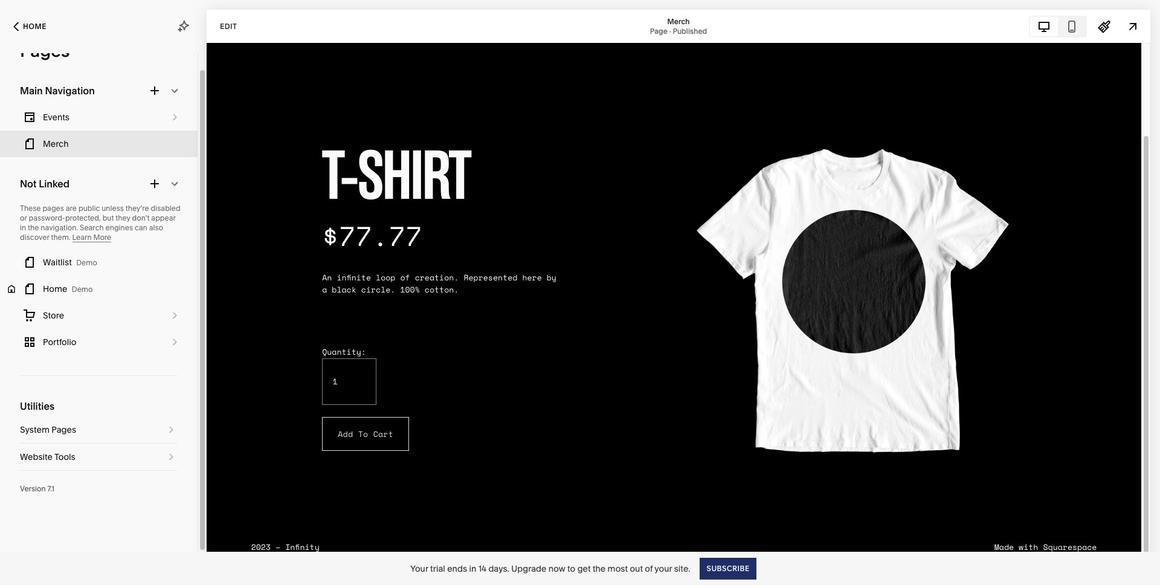 Task type: describe. For each thing, give the bounding box(es) containing it.
home demo
[[43, 284, 93, 294]]

your
[[411, 563, 429, 574]]

not
[[20, 178, 37, 190]]

store
[[43, 310, 64, 321]]

these pages are public unless they're disabled or password-protected, but they don't appear in the navigation. search engines can also discover them.
[[20, 204, 181, 242]]

out
[[630, 563, 643, 574]]

ends
[[448, 563, 467, 574]]

don't
[[132, 213, 150, 223]]

main
[[20, 85, 43, 97]]

events
[[43, 112, 70, 123]]

home for home
[[23, 22, 47, 31]]

linked
[[39, 178, 70, 190]]

merch for merch page · published
[[668, 17, 690, 26]]

upgrade
[[512, 563, 547, 574]]

0 vertical spatial pages
[[20, 41, 70, 61]]

more
[[93, 233, 111, 242]]

most
[[608, 563, 628, 574]]

portfolio button
[[0, 329, 198, 356]]

waitlist
[[43, 257, 72, 268]]

waitlist demo
[[43, 257, 97, 268]]

learn more
[[72, 233, 111, 242]]

or
[[20, 213, 27, 223]]

now
[[549, 563, 566, 574]]

demo for waitlist
[[76, 258, 97, 267]]

days.
[[489, 563, 510, 574]]

they
[[116, 213, 130, 223]]

also
[[149, 223, 163, 232]]

1 horizontal spatial the
[[593, 563, 606, 574]]

in inside these pages are public unless they're disabled or password-protected, but they don't appear in the navigation. search engines can also discover them.
[[20, 223, 26, 232]]

get
[[578, 563, 591, 574]]

portfolio
[[43, 337, 76, 348]]

version 7.1
[[20, 484, 54, 493]]

demo for home
[[72, 285, 93, 294]]

unless
[[102, 204, 124, 213]]

public
[[79, 204, 100, 213]]

the inside these pages are public unless they're disabled or password-protected, but they don't appear in the navigation. search engines can also discover them.
[[28, 223, 39, 232]]

engines
[[106, 223, 133, 232]]

these
[[20, 204, 41, 213]]

navigation
[[45, 85, 95, 97]]

your trial ends in 14 days. upgrade now to get the most out of your site.
[[411, 563, 691, 574]]



Task type: vqa. For each thing, say whether or not it's contained in the screenshot.
the inside THESE PAGES ARE PUBLIC UNLESS THEY'RE DISABLED OR PASSWORD-PROTECTED, BUT THEY DON'T APPEAR IN THE NAVIGATION. SEARCH ENGINES CAN ALSO DISCOVER THEM.
yes



Task type: locate. For each thing, give the bounding box(es) containing it.
0 vertical spatial the
[[28, 223, 39, 232]]

version
[[20, 484, 46, 493]]

0 vertical spatial home
[[23, 22, 47, 31]]

0 vertical spatial in
[[20, 223, 26, 232]]

published
[[673, 26, 708, 35]]

merch
[[668, 17, 690, 26], [43, 138, 69, 149]]

website
[[20, 452, 53, 463]]

edit
[[220, 21, 237, 31]]

utilities
[[20, 400, 55, 412]]

demo down waitlist demo on the left top of page
[[72, 285, 93, 294]]

pages inside button
[[52, 424, 76, 435]]

14
[[479, 563, 487, 574]]

merch page · published
[[650, 17, 708, 35]]

merch for merch
[[43, 138, 69, 149]]

add a new page to the "main navigation" group image
[[148, 84, 161, 97]]

discover
[[20, 233, 49, 242]]

trial
[[431, 563, 446, 574]]

system pages
[[20, 424, 76, 435]]

the right get
[[593, 563, 606, 574]]

home inside button
[[23, 22, 47, 31]]

pages up tools
[[52, 424, 76, 435]]

in down the or at top left
[[20, 223, 26, 232]]

merch button
[[0, 131, 198, 157]]

1 horizontal spatial merch
[[668, 17, 690, 26]]

but
[[103, 213, 114, 223]]

merch inside 'merch' button
[[43, 138, 69, 149]]

1 horizontal spatial in
[[469, 563, 477, 574]]

home for home demo
[[43, 284, 67, 294]]

they're
[[126, 204, 149, 213]]

disabled
[[151, 204, 181, 213]]

merch down events
[[43, 138, 69, 149]]

1 vertical spatial pages
[[52, 424, 76, 435]]

of
[[645, 563, 653, 574]]

7.1
[[48, 484, 54, 493]]

demo down learn more link
[[76, 258, 97, 267]]

not linked
[[20, 178, 70, 190]]

1 vertical spatial the
[[593, 563, 606, 574]]

0 horizontal spatial the
[[28, 223, 39, 232]]

can
[[135, 223, 147, 232]]

merch inside 'merch page · published'
[[668, 17, 690, 26]]

demo
[[76, 258, 97, 267], [72, 285, 93, 294]]

home
[[23, 22, 47, 31], [43, 284, 67, 294]]

website tools
[[20, 452, 75, 463]]

learn
[[72, 233, 92, 242]]

are
[[66, 204, 77, 213]]

site.
[[675, 563, 691, 574]]

to
[[568, 563, 576, 574]]

in left 14
[[469, 563, 477, 574]]

main navigation
[[20, 85, 95, 97]]

0 horizontal spatial merch
[[43, 138, 69, 149]]

appear
[[151, 213, 176, 223]]

navigation.
[[41, 223, 78, 232]]

1 vertical spatial in
[[469, 563, 477, 574]]

them.
[[51, 233, 71, 242]]

0 vertical spatial demo
[[76, 258, 97, 267]]

learn more link
[[72, 233, 111, 242]]

the
[[28, 223, 39, 232], [593, 563, 606, 574]]

system
[[20, 424, 50, 435]]

add a new page to the "not linked" navigation group image
[[148, 177, 161, 190]]

page
[[650, 26, 668, 35]]

protected,
[[65, 213, 101, 223]]

pages
[[20, 41, 70, 61], [52, 424, 76, 435]]

home button
[[0, 13, 60, 40]]

1 vertical spatial merch
[[43, 138, 69, 149]]

demo inside waitlist demo
[[76, 258, 97, 267]]

search
[[80, 223, 104, 232]]

demo inside home demo
[[72, 285, 93, 294]]

system pages button
[[20, 417, 178, 443]]

store button
[[0, 302, 198, 329]]

tools
[[54, 452, 75, 463]]

0 horizontal spatial in
[[20, 223, 26, 232]]

in
[[20, 223, 26, 232], [469, 563, 477, 574]]

1 vertical spatial home
[[43, 284, 67, 294]]

pages down home button
[[20, 41, 70, 61]]

merch up ·
[[668, 17, 690, 26]]

pages
[[43, 204, 64, 213]]

tab list
[[1031, 17, 1087, 36]]

events button
[[0, 104, 198, 131]]

0 vertical spatial merch
[[668, 17, 690, 26]]

1 vertical spatial demo
[[72, 285, 93, 294]]

edit button
[[212, 15, 245, 37]]

subscribe button
[[700, 558, 757, 580]]

your
[[655, 563, 673, 574]]

website tools button
[[20, 444, 178, 470]]

password-
[[29, 213, 65, 223]]

the up "discover"
[[28, 223, 39, 232]]

·
[[670, 26, 671, 35]]

subscribe
[[707, 564, 750, 573]]



